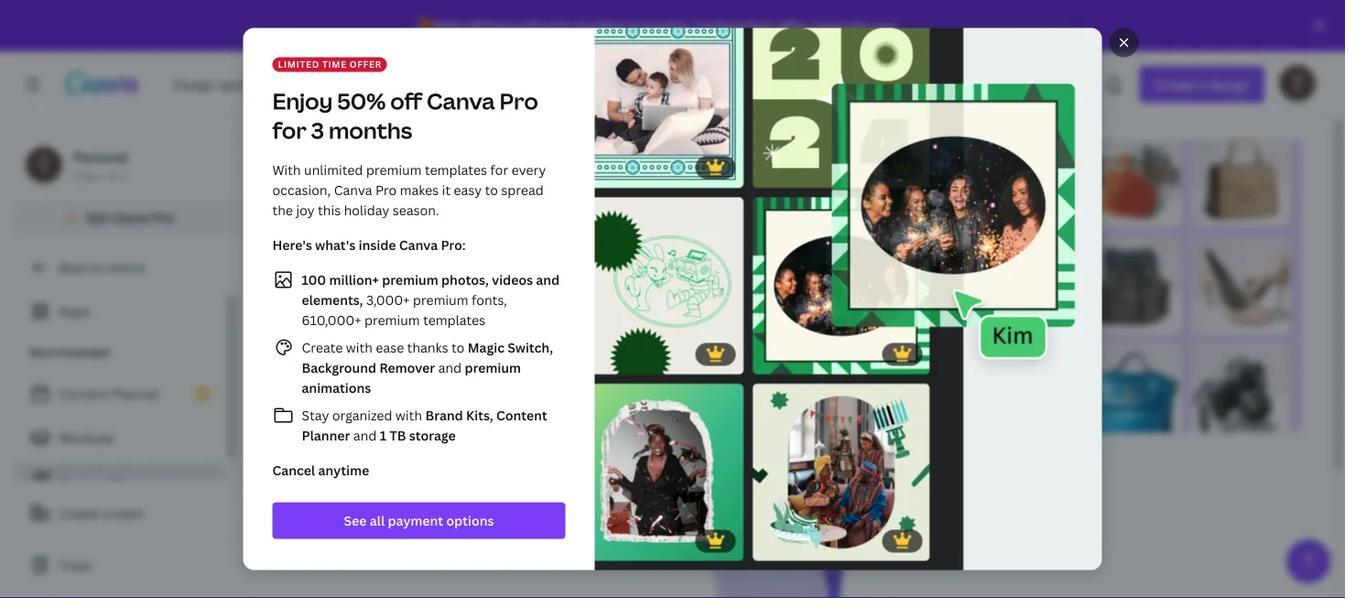 Task type: locate. For each thing, give the bounding box(es) containing it.
create inside button
[[59, 504, 100, 522]]

pro up every on the top left of page
[[500, 86, 538, 116]]

50% for 🎁
[[433, 17, 462, 34]]

canva down "🎁"
[[427, 86, 495, 116]]

templates inside with unlimited premium templates for every occasion, canva pro makes it easy to spread the joy this holiday season.
[[425, 161, 487, 179]]

0 horizontal spatial planner
[[112, 385, 160, 403]]

product photos
[[275, 193, 504, 233], [59, 473, 155, 491]]

1 vertical spatial product
[[59, 473, 108, 491]]

pro up "holiday"
[[376, 181, 397, 199]]

content right kits,
[[497, 407, 548, 424]]

create up 'background'
[[302, 339, 343, 356]]

premium down 3,000+
[[365, 311, 420, 329]]

1 vertical spatial with
[[396, 407, 422, 424]]

50% right "🎁"
[[433, 17, 462, 34]]

first
[[600, 17, 627, 34]]

content planner
[[59, 385, 160, 403]]

1 inside list
[[380, 427, 387, 444]]

offer
[[350, 58, 382, 71]]

3,000+
[[366, 291, 410, 309]]

1 right •
[[122, 168, 128, 183]]

for
[[553, 17, 573, 34], [273, 115, 307, 145], [490, 161, 509, 179], [656, 249, 676, 269], [315, 297, 336, 317]]

apps link
[[15, 293, 224, 330]]

premium up makes
[[366, 161, 422, 179]]

templates up thanks
[[423, 311, 486, 329]]

get canva pro button
[[15, 200, 238, 235]]

0 horizontal spatial 50%
[[337, 86, 386, 116]]

product photos up 'inside'
[[275, 193, 504, 233]]

planner up "mockups" link
[[112, 385, 160, 403]]

the left 'first'
[[576, 17, 597, 34]]

payment
[[388, 512, 443, 530]]

create left team
[[59, 504, 100, 522]]

time
[[322, 58, 347, 71]]

with up 'background'
[[346, 339, 373, 356]]

0 horizontal spatial product
[[59, 473, 108, 491]]

0 vertical spatial content
[[59, 385, 109, 403]]

with up and 1 tb storage
[[396, 407, 422, 424]]

premium down magic in the left bottom of the page
[[465, 359, 521, 377]]

fonts,
[[472, 291, 507, 309]]

and down the stay organized with
[[353, 427, 377, 444]]

0 vertical spatial product photos
[[275, 193, 504, 233]]

0 horizontal spatial the
[[273, 202, 293, 219]]

a left team
[[103, 504, 110, 522]]

and down your on the left top of the page
[[536, 271, 560, 289]]

upgrade now button
[[812, 17, 896, 34]]

with
[[346, 339, 373, 356], [396, 407, 422, 424]]

see
[[344, 512, 367, 530]]

1 vertical spatial off
[[390, 86, 422, 116]]

photos up pro:
[[400, 193, 504, 233]]

1
[[122, 168, 128, 183], [380, 427, 387, 444]]

1 horizontal spatial the
[[576, 17, 597, 34]]

premium inside with unlimited premium templates for every occasion, canva pro makes it easy to spread the joy this holiday season.
[[366, 161, 422, 179]]

canva
[[486, 17, 525, 34], [427, 86, 495, 116], [334, 181, 372, 199], [111, 208, 150, 226], [399, 236, 438, 254]]

50%
[[433, 17, 462, 34], [337, 86, 386, 116]]

content down 'recommended'
[[59, 385, 109, 403]]

0 horizontal spatial a
[[103, 504, 110, 522]]

1 vertical spatial 3
[[311, 115, 324, 145]]

1 horizontal spatial list
[[273, 269, 566, 446]]

0 vertical spatial off
[[464, 17, 483, 34]]

canva inside 'enjoy 50% off canva pro for 3 months'
[[427, 86, 495, 116]]

the
[[576, 17, 597, 34], [273, 202, 293, 219]]

1 horizontal spatial planner
[[302, 427, 350, 444]]

0 horizontal spatial 1
[[122, 168, 128, 183]]

create for create a team
[[59, 504, 100, 522]]

1 vertical spatial photos
[[111, 473, 155, 491]]

pro up back to home link
[[153, 208, 174, 226]]

off inside 'enjoy 50% off canva pro for 3 months'
[[390, 86, 422, 116]]

1 horizontal spatial content
[[497, 407, 548, 424]]

get
[[86, 208, 108, 226]]

templates inside 3,000+ premium fonts, 610,000+ premium templates
[[423, 311, 486, 329]]

recommended
[[29, 345, 110, 360]]

off down "🎁"
[[390, 86, 422, 116]]

create
[[302, 339, 343, 356], [59, 504, 100, 522]]

pro inside 'enjoy 50% off canva pro for 3 months'
[[500, 86, 538, 116]]

0 horizontal spatial content
[[59, 385, 109, 403]]

ease
[[376, 339, 404, 356]]

canva for here's what's inside canva pro:
[[399, 236, 438, 254]]

home
[[108, 259, 144, 276]]

this
[[318, 202, 341, 219]]

canva right "🎁"
[[486, 17, 525, 34]]

and down ready
[[609, 273, 636, 293]]

magically bulk edit photos to get your products ready for sale. simply upload photos or folders, select a style, and we'll perfect them for you.
[[275, 249, 727, 317]]

0 horizontal spatial off
[[390, 86, 422, 116]]

canva inside with unlimited premium templates for every occasion, canva pro makes it easy to spread the joy this holiday season.
[[334, 181, 372, 199]]

1 vertical spatial a
[[103, 504, 110, 522]]

off for 🎁
[[464, 17, 483, 34]]

what's
[[315, 236, 356, 254]]

upload
[[327, 273, 376, 293]]

photos inside choose photos button
[[339, 350, 383, 368]]

1 vertical spatial the
[[273, 202, 293, 219]]

off
[[464, 17, 483, 34], [390, 86, 422, 116]]

to right back at the left of the page
[[91, 259, 104, 276]]

unlimited
[[304, 161, 363, 179]]

every
[[512, 161, 546, 179]]

spread
[[501, 181, 544, 199]]

product up create a team
[[59, 473, 108, 491]]

to inside with unlimited premium templates for every occasion, canva pro makes it easy to spread the joy this holiday season.
[[485, 181, 498, 199]]

templates up it at top
[[425, 161, 487, 179]]

get
[[482, 249, 504, 269]]

to
[[485, 181, 498, 199], [463, 249, 478, 269], [91, 259, 104, 276], [452, 339, 465, 356]]

0 horizontal spatial product photos
[[59, 473, 155, 491]]

0 vertical spatial with
[[346, 339, 373, 356]]

templates
[[425, 161, 487, 179], [423, 311, 486, 329]]

for up with
[[273, 115, 307, 145]]

0 horizontal spatial with
[[346, 339, 373, 356]]

enjoy
[[273, 86, 333, 116]]

options
[[447, 512, 494, 530]]

0 vertical spatial 3
[[630, 17, 637, 34]]

1 horizontal spatial product
[[275, 193, 395, 233]]

canva up "holiday"
[[334, 181, 372, 199]]

1 vertical spatial planner
[[302, 427, 350, 444]]

list containing content planner
[[15, 376, 224, 500]]

1 vertical spatial create
[[59, 504, 100, 522]]

create a team
[[59, 504, 145, 522]]

for inside with unlimited premium templates for every occasion, canva pro makes it easy to spread the joy this holiday season.
[[490, 161, 509, 179]]

product up what's
[[275, 193, 395, 233]]

list containing 100 million+ premium photos, videos and elements,
[[273, 269, 566, 446]]

list
[[273, 269, 566, 446], [15, 376, 224, 500]]

0 vertical spatial a
[[556, 273, 564, 293]]

for left every on the top left of page
[[490, 161, 509, 179]]

1 horizontal spatial photos
[[400, 193, 504, 233]]

planner
[[112, 385, 160, 403], [302, 427, 350, 444]]

1 horizontal spatial off
[[464, 17, 483, 34]]

the left "joy"
[[273, 202, 293, 219]]

premium inside premium animations
[[465, 359, 521, 377]]

pro
[[528, 17, 551, 34], [500, 86, 538, 116], [376, 181, 397, 199], [153, 208, 174, 226]]

brand
[[426, 407, 463, 424]]

3
[[630, 17, 637, 34], [311, 115, 324, 145]]

simply
[[275, 273, 323, 293]]

pro inside 'button'
[[153, 208, 174, 226]]

photos up team
[[111, 473, 155, 491]]

50% inside 'enjoy 50% off canva pro for 3 months'
[[337, 86, 386, 116]]

canva inside 'button'
[[111, 208, 150, 226]]

0 vertical spatial 50%
[[433, 17, 462, 34]]

for left 'first'
[[553, 17, 573, 34]]

1 vertical spatial content
[[497, 407, 548, 424]]

pro left 'first'
[[528, 17, 551, 34]]

animations
[[302, 379, 371, 397]]

a left style,
[[556, 273, 564, 293]]

trash
[[59, 557, 92, 574]]

•
[[100, 168, 104, 183]]

and inside magically bulk edit photos to get your products ready for sale. simply upload photos or folders, select a style, and we'll perfect them for you.
[[609, 273, 636, 293]]

for inside 'enjoy 50% off canva pro for 3 months'
[[273, 115, 307, 145]]

1 horizontal spatial 1
[[380, 427, 387, 444]]

100
[[302, 271, 326, 289]]

content inside 'brand kits, content planner'
[[497, 407, 548, 424]]

1 horizontal spatial with
[[396, 407, 422, 424]]

thanks
[[407, 339, 448, 356]]

3 inside 'enjoy 50% off canva pro for 3 months'
[[311, 115, 324, 145]]

0 horizontal spatial 3
[[311, 115, 324, 145]]

canva for enjoy 50% off canva pro for 3 months
[[427, 86, 495, 116]]

1 left tb
[[380, 427, 387, 444]]

inside
[[359, 236, 396, 254]]

off right "🎁"
[[464, 17, 483, 34]]

create with ease thanks to
[[302, 339, 468, 356]]

we'll
[[639, 273, 671, 293]]

to right the easy
[[485, 181, 498, 199]]

free
[[73, 168, 96, 183]]

0 horizontal spatial create
[[59, 504, 100, 522]]

canva right get
[[111, 208, 150, 226]]

1 horizontal spatial create
[[302, 339, 343, 356]]

1 horizontal spatial product photos
[[275, 193, 504, 233]]

easy
[[454, 181, 482, 199]]

product photos up create a team
[[59, 473, 155, 491]]

3 up unlimited
[[311, 115, 324, 145]]

1 vertical spatial product photos
[[59, 473, 155, 491]]

1 horizontal spatial 50%
[[433, 17, 462, 34]]

0 horizontal spatial list
[[15, 376, 224, 500]]

canva left pro:
[[399, 236, 438, 254]]

50% down offer
[[337, 86, 386, 116]]

trash link
[[15, 547, 238, 584]]

0 vertical spatial create
[[302, 339, 343, 356]]

1 vertical spatial 50%
[[337, 86, 386, 116]]

months.
[[640, 17, 692, 34]]

3 right 'first'
[[630, 17, 637, 34]]

0 vertical spatial templates
[[425, 161, 487, 179]]

magic switch, background remover
[[302, 339, 553, 377]]

1 vertical spatial 1
[[380, 427, 387, 444]]

limited
[[694, 17, 742, 34]]

photos
[[400, 193, 504, 233], [111, 473, 155, 491]]

610,000+
[[302, 311, 361, 329]]

1 horizontal spatial a
[[556, 273, 564, 293]]

to up photos,
[[463, 249, 478, 269]]

limited
[[278, 58, 320, 71]]

1 vertical spatial templates
[[423, 311, 486, 329]]

pro inside with unlimited premium templates for every occasion, canva pro makes it easy to spread the joy this holiday season.
[[376, 181, 397, 199]]

planner down stay
[[302, 427, 350, 444]]

perfect
[[675, 273, 727, 293]]

photos
[[410, 249, 460, 269], [380, 273, 430, 293], [339, 350, 383, 368]]

0 horizontal spatial photos
[[111, 473, 155, 491]]

team
[[113, 504, 145, 522]]

2 vertical spatial photos
[[339, 350, 383, 368]]

background
[[302, 359, 377, 377]]

create inside list
[[302, 339, 343, 356]]

upgrade
[[812, 17, 867, 34]]

or
[[433, 273, 448, 293]]

here's what's inside canva pro:
[[273, 236, 466, 254]]

and
[[536, 271, 560, 289], [609, 273, 636, 293], [435, 359, 465, 377], [353, 427, 377, 444]]

premium down edit
[[382, 271, 439, 289]]



Task type: vqa. For each thing, say whether or not it's contained in the screenshot.
Ready
yes



Task type: describe. For each thing, give the bounding box(es) containing it.
switch,
[[508, 339, 553, 356]]

here's
[[273, 236, 312, 254]]

and down thanks
[[435, 359, 465, 377]]

videos
[[492, 271, 533, 289]]

product inside "link"
[[59, 473, 108, 491]]

.
[[896, 17, 899, 34]]

1 vertical spatial photos
[[380, 273, 430, 293]]

with
[[273, 161, 301, 179]]

see all payment options button
[[273, 502, 566, 539]]

apps
[[59, 303, 90, 320]]

joy
[[296, 202, 315, 219]]

premium down photos,
[[413, 291, 469, 309]]

sale.
[[680, 249, 712, 269]]

magically
[[275, 249, 341, 269]]

mockups link
[[15, 420, 224, 456]]

back to home link
[[15, 249, 238, 286]]

for left you.
[[315, 297, 336, 317]]

tb
[[390, 427, 406, 444]]

🎁
[[418, 17, 431, 34]]

get canva pro
[[86, 208, 174, 226]]

canva for 🎁 50% off canva pro for the first 3 months. limited time offer. upgrade now .
[[486, 17, 525, 34]]

select
[[509, 273, 552, 293]]

all
[[370, 512, 385, 530]]

premium animations
[[302, 359, 521, 397]]

🎁 50% off canva pro for the first 3 months. limited time offer. upgrade now .
[[418, 17, 899, 34]]

0 vertical spatial photos
[[400, 193, 504, 233]]

bulk
[[345, 249, 375, 269]]

and 1 tb storage
[[350, 427, 456, 444]]

cancel
[[273, 462, 315, 479]]

product photos" image
[[912, 139, 1303, 432]]

list for recommended
[[15, 376, 224, 500]]

elements,
[[302, 291, 363, 309]]

free •
[[73, 168, 104, 183]]

with unlimited premium templates for every occasion, canva pro makes it easy to spread the joy this holiday season.
[[273, 161, 546, 219]]

stay organized with
[[302, 407, 426, 424]]

kits,
[[466, 407, 493, 424]]

them
[[275, 297, 312, 317]]

brand kits, content planner
[[302, 407, 548, 444]]

product photos inside "link"
[[59, 473, 155, 491]]

product photos link
[[15, 464, 224, 500]]

months
[[329, 115, 412, 145]]

time
[[744, 17, 773, 34]]

back to home
[[59, 259, 144, 276]]

0 vertical spatial the
[[576, 17, 597, 34]]

stay
[[302, 407, 329, 424]]

create a team button
[[15, 495, 238, 531]]

mockups
[[59, 429, 114, 447]]

1 horizontal spatial 3
[[630, 17, 637, 34]]

see all payment options
[[344, 512, 494, 530]]

create for create with ease thanks to
[[302, 339, 343, 356]]

organized
[[332, 407, 393, 424]]

ready
[[612, 249, 652, 269]]

a inside button
[[103, 504, 110, 522]]

premium inside 100 million+ premium photos, videos and elements,
[[382, 271, 439, 289]]

planner inside 'brand kits, content planner'
[[302, 427, 350, 444]]

off for enjoy
[[390, 86, 422, 116]]

choose
[[289, 350, 336, 368]]

content planner link
[[15, 376, 224, 412]]

0 vertical spatial planner
[[112, 385, 160, 403]]

3,000+ premium fonts, 610,000+ premium templates
[[302, 291, 507, 329]]

top level navigation element
[[161, 66, 736, 103]]

photos,
[[442, 271, 489, 289]]

0 vertical spatial product
[[275, 193, 395, 233]]

and inside 100 million+ premium photos, videos and elements,
[[536, 271, 560, 289]]

products
[[544, 249, 608, 269]]

0 vertical spatial photos
[[410, 249, 460, 269]]

you.
[[340, 297, 370, 317]]

to left magic in the left bottom of the page
[[452, 339, 465, 356]]

0 vertical spatial 1
[[122, 168, 128, 183]]

anytime
[[318, 462, 369, 479]]

occasion,
[[273, 181, 331, 199]]

now
[[870, 17, 896, 34]]

for up we'll
[[656, 249, 676, 269]]

choose photos button
[[275, 341, 398, 377]]

magic
[[468, 339, 505, 356]]

the inside with unlimited premium templates for every occasion, canva pro makes it easy to spread the joy this holiday season.
[[273, 202, 293, 219]]

a inside magically bulk edit photos to get your products ready for sale. simply upload photos or folders, select a style, and we'll perfect them for you.
[[556, 273, 564, 293]]

choose photos
[[289, 350, 383, 368]]

enjoy 50% off canva pro for 3 months
[[273, 86, 538, 145]]

holiday
[[344, 202, 390, 219]]

storage
[[409, 427, 456, 444]]

season.
[[393, 202, 439, 219]]

to inside magically bulk edit photos to get your products ready for sale. simply upload photos or folders, select a style, and we'll perfect them for you.
[[463, 249, 478, 269]]

photos inside product photos "link"
[[111, 473, 155, 491]]

personal
[[73, 148, 128, 165]]

million+
[[329, 271, 379, 289]]

it
[[442, 181, 451, 199]]

100 million+ premium photos, videos and elements,
[[302, 271, 560, 309]]

list for here's what's inside canva pro:
[[273, 269, 566, 446]]

back
[[59, 259, 88, 276]]

makes
[[400, 181, 439, 199]]

50% for enjoy
[[337, 86, 386, 116]]

limited time offer
[[278, 58, 382, 71]]



